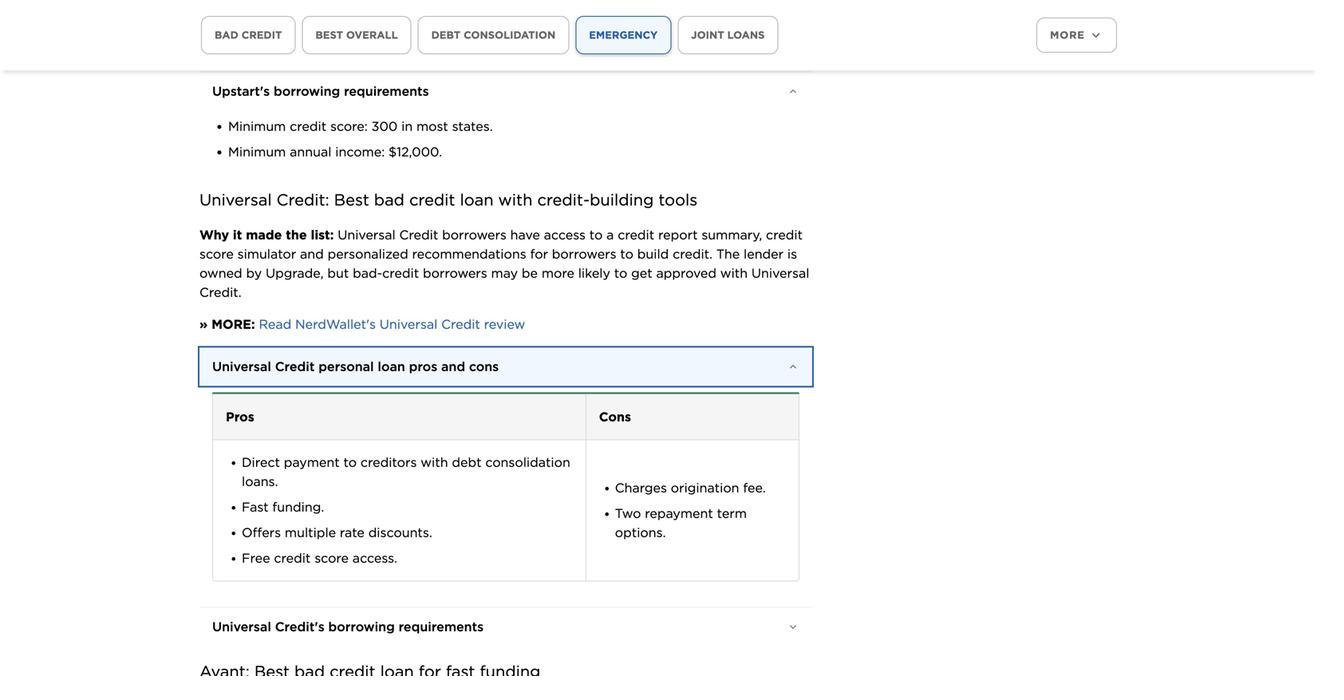 Task type: describe. For each thing, give the bounding box(es) containing it.
charges
[[615, 480, 667, 496]]

direct
[[242, 455, 280, 470]]

0 vertical spatial borrowers
[[442, 227, 507, 243]]

score inside universal credit borrowers have access to a credit report summary, credit score simulator and personalized recommendations for borrowers to build credit. the lender is owned by upgrade, but bad-credit borrowers may be more likely to get approved with universal credit.
[[200, 246, 234, 262]]

upstart's
[[212, 83, 270, 99]]

universal up the pros
[[380, 316, 438, 332]]

lender
[[744, 246, 784, 262]]

list:
[[311, 227, 334, 243]]

the
[[717, 246, 740, 262]]

recommendations
[[412, 246, 527, 262]]

credit down $12,000.
[[409, 190, 455, 209]]

universal down is
[[752, 265, 810, 281]]

free
[[242, 550, 270, 566]]

2 horizontal spatial credit
[[441, 316, 480, 332]]

payment
[[284, 455, 340, 470]]

and inside universal credit borrowers have access to a credit report summary, credit score simulator and personalized recommendations for borrowers to build credit. the lender is owned by upgrade, but bad-credit borrowers may be more likely to get approved with universal credit.
[[300, 246, 324, 262]]

pros
[[409, 359, 438, 374]]

but
[[328, 265, 349, 281]]

more
[[542, 265, 575, 281]]

funding.
[[273, 499, 324, 515]]

cons
[[599, 409, 631, 425]]

seven-
[[242, 15, 285, 30]]

owned
[[200, 265, 242, 281]]

service
[[375, 15, 420, 30]]

is
[[788, 246, 797, 262]]

why
[[200, 227, 229, 243]]

rate
[[340, 525, 365, 540]]

0 vertical spatial requirements
[[344, 83, 429, 99]]

product offers quick filters tab list
[[201, 16, 884, 144]]

get
[[631, 265, 653, 281]]

1 vertical spatial requirements
[[399, 619, 484, 634]]

charges origination fee.
[[615, 480, 766, 496]]

options. inside two repayment term options.
[[615, 525, 666, 540]]

only two repayment term options.
[[563, 2, 781, 18]]

consolidation inside direct payment to creditors with debt consolidation loans.
[[486, 455, 571, 470]]

access.
[[353, 550, 397, 566]]

debt inside direct payment to creditors with debt consolidation loans.
[[452, 455, 482, 470]]

only
[[563, 2, 593, 18]]

offers
[[242, 525, 281, 540]]

universal credit borrowers have access to a credit report summary, credit score simulator and personalized recommendations for borrowers to build credit. the lender is owned by upgrade, but bad-credit borrowers may be more likely to get approved with universal credit.
[[200, 227, 810, 300]]

two
[[596, 2, 620, 18]]

nerdwallet's
[[295, 316, 376, 332]]

credit for personal
[[275, 359, 315, 374]]

credit for borrowers
[[399, 227, 438, 243]]

made
[[246, 227, 282, 243]]

universal credit personal loan pros and cons
[[212, 359, 499, 374]]

simulator
[[238, 246, 296, 262]]

bad inside bad credit button
[[215, 29, 239, 41]]

upstart's borrowing requirements button
[[200, 72, 813, 111]]

universal for universal credit's borrowing requirements
[[212, 619, 271, 634]]

discounts.
[[368, 525, 432, 540]]

best overall
[[316, 29, 398, 41]]

bad-
[[353, 265, 382, 281]]

1 horizontal spatial with
[[498, 190, 533, 209]]

more button
[[1037, 18, 1117, 53]]

may
[[491, 265, 518, 281]]

cons
[[469, 359, 499, 374]]

to left get
[[614, 265, 628, 281]]

multiple
[[285, 525, 336, 540]]

states.
[[452, 118, 493, 134]]

direct payment to creditors with debt consolidation loans.
[[242, 455, 571, 489]]

emergency button
[[576, 16, 671, 54]]

to left a
[[590, 227, 603, 243]]

credit.
[[673, 246, 713, 262]]

customer
[[312, 15, 371, 30]]

fee.
[[743, 480, 766, 496]]

»
[[200, 316, 208, 332]]

creditors
[[361, 455, 417, 470]]

review
[[484, 316, 525, 332]]

bad credit
[[215, 29, 282, 41]]

upgrade,
[[266, 265, 324, 281]]

loans
[[728, 29, 765, 41]]

read
[[259, 316, 291, 332]]

credit.
[[200, 285, 242, 300]]

1 vertical spatial score
[[315, 550, 349, 566]]

joint loans button
[[678, 16, 779, 54]]

availability.
[[424, 15, 493, 30]]

day
[[285, 15, 308, 30]]

have
[[511, 227, 540, 243]]

report
[[658, 227, 698, 243]]

loans.
[[242, 474, 278, 489]]

income:
[[335, 144, 385, 160]]

upstart's borrowing requirements
[[212, 83, 429, 99]]

best overall button
[[302, 16, 412, 54]]

emergency
[[589, 29, 658, 41]]

annual
[[290, 144, 332, 160]]

personalized
[[328, 246, 408, 262]]

$12,000.
[[389, 144, 442, 160]]

with inside direct payment to creditors with debt consolidation loans.
[[421, 455, 448, 470]]

and inside dropdown button
[[441, 359, 465, 374]]

universal credit's borrowing requirements button
[[200, 608, 813, 646]]

minimum annual income: $12,000.
[[228, 144, 442, 160]]



Task type: vqa. For each thing, say whether or not it's contained in the screenshot.
on to the left
no



Task type: locate. For each thing, give the bounding box(es) containing it.
to right the payment
[[344, 455, 357, 470]]

1 vertical spatial loan
[[378, 359, 405, 374]]

0 vertical spatial loan
[[460, 190, 494, 209]]

1 vertical spatial borrowers
[[552, 246, 617, 262]]

most
[[417, 118, 448, 134]]

0 vertical spatial and
[[300, 246, 324, 262]]

requirements
[[344, 83, 429, 99], [399, 619, 484, 634]]

0 horizontal spatial and
[[300, 246, 324, 262]]

1 vertical spatial term
[[717, 506, 747, 521]]

likely
[[578, 265, 611, 281]]

universal up it
[[200, 190, 272, 209]]

1 vertical spatial and
[[441, 359, 465, 374]]

minimum left annual
[[228, 144, 286, 160]]

2 minimum from the top
[[228, 144, 286, 160]]

summary,
[[702, 227, 762, 243]]

minimum for minimum annual income: $12,000.
[[228, 144, 286, 160]]

universal for universal credit: best bad credit loan with credit-building tools
[[200, 190, 272, 209]]

debt consolidation
[[432, 29, 556, 41]]

1 vertical spatial bad
[[374, 190, 405, 209]]

2 vertical spatial with
[[421, 455, 448, 470]]

0 horizontal spatial with
[[421, 455, 448, 470]]

be
[[522, 265, 538, 281]]

term up joint
[[696, 2, 726, 18]]

pros
[[226, 409, 254, 425]]

1 minimum from the top
[[228, 118, 286, 134]]

1 horizontal spatial and
[[441, 359, 465, 374]]

score:
[[330, 118, 368, 134]]

universal credit's borrowing requirements
[[212, 619, 484, 634]]

more
[[1050, 29, 1085, 41]]

0 vertical spatial debt
[[432, 29, 461, 41]]

0 vertical spatial term
[[696, 2, 726, 18]]

bad credit button
[[201, 16, 296, 54]]

debt
[[432, 29, 461, 41], [452, 455, 482, 470]]

best
[[334, 190, 369, 209]]

building
[[590, 190, 654, 209]]

300
[[372, 118, 398, 134]]

credit down 'multiple'
[[274, 550, 311, 566]]

credit inside universal credit borrowers have access to a credit report summary, credit score simulator and personalized recommendations for borrowers to build credit. the lender is owned by upgrade, but bad-credit borrowers may be more likely to get approved with universal credit.
[[399, 227, 438, 243]]

universal credit personal loan pros and cons button
[[200, 348, 813, 386]]

bad
[[215, 29, 239, 41], [374, 190, 405, 209]]

1 horizontal spatial score
[[315, 550, 349, 566]]

overall
[[346, 29, 398, 41]]

1 horizontal spatial credit
[[399, 227, 438, 243]]

consolidation
[[464, 29, 556, 41], [486, 455, 571, 470]]

minimum down "upstart's" in the top left of the page
[[228, 118, 286, 134]]

0 horizontal spatial loan
[[378, 359, 405, 374]]

free credit score access.
[[242, 550, 397, 566]]

score
[[200, 246, 234, 262], [315, 550, 349, 566]]

credit down personalized
[[382, 265, 419, 281]]

borrowing up score:
[[274, 83, 340, 99]]

1 vertical spatial repayment
[[645, 506, 713, 521]]

to
[[590, 227, 603, 243], [620, 246, 634, 262], [614, 265, 628, 281], [344, 455, 357, 470]]

term
[[696, 2, 726, 18], [717, 506, 747, 521]]

fast
[[242, 499, 269, 515]]

borrowing right credit's
[[328, 619, 395, 634]]

0 vertical spatial with
[[498, 190, 533, 209]]

credit up annual
[[290, 118, 327, 134]]

with down the
[[721, 265, 748, 281]]

minimum
[[228, 118, 286, 134], [228, 144, 286, 160]]

borrowers up recommendations
[[442, 227, 507, 243]]

credit-
[[538, 190, 590, 209]]

score down the why
[[200, 246, 234, 262]]

1 horizontal spatial bad
[[374, 190, 405, 209]]

credit left day
[[242, 29, 282, 41]]

2 vertical spatial credit
[[275, 359, 315, 374]]

0 horizontal spatial options.
[[615, 525, 666, 540]]

fast funding.
[[242, 499, 324, 515]]

loan left the pros
[[378, 359, 405, 374]]

1 horizontal spatial loan
[[460, 190, 494, 209]]

debt inside button
[[432, 29, 461, 41]]

offers multiple rate discounts.
[[242, 525, 432, 540]]

2 vertical spatial borrowers
[[423, 265, 487, 281]]

borrowers down recommendations
[[423, 265, 487, 281]]

options. up the loans at the right top of the page
[[730, 2, 781, 18]]

joint loans
[[691, 29, 765, 41]]

repayment up emergency
[[624, 2, 693, 18]]

borrowing
[[274, 83, 340, 99], [328, 619, 395, 634]]

2 horizontal spatial with
[[721, 265, 748, 281]]

tools
[[659, 190, 698, 209]]

term down fee.
[[717, 506, 747, 521]]

score down offers multiple rate discounts.
[[315, 550, 349, 566]]

universal up personalized
[[338, 227, 396, 243]]

two
[[615, 506, 641, 521]]

0 vertical spatial bad
[[215, 29, 239, 41]]

seven-day customer service availability.
[[242, 15, 493, 30]]

0 vertical spatial repayment
[[624, 2, 693, 18]]

credit up build
[[618, 227, 655, 243]]

credit
[[399, 227, 438, 243], [441, 316, 480, 332], [275, 359, 315, 374]]

with inside universal credit borrowers have access to a credit report summary, credit score simulator and personalized recommendations for borrowers to build credit. the lender is owned by upgrade, but bad-credit borrowers may be more likely to get approved with universal credit.
[[721, 265, 748, 281]]

personal
[[319, 359, 374, 374]]

0 vertical spatial score
[[200, 246, 234, 262]]

term inside two repayment term options.
[[717, 506, 747, 521]]

more:
[[212, 316, 255, 332]]

joint
[[691, 29, 725, 41]]

bad right best
[[374, 190, 405, 209]]

with up have
[[498, 190, 533, 209]]

approved
[[656, 265, 717, 281]]

1 horizontal spatial options.
[[730, 2, 781, 18]]

and down list: at top left
[[300, 246, 324, 262]]

consolidation inside debt consolidation button
[[464, 29, 556, 41]]

0 horizontal spatial score
[[200, 246, 234, 262]]

debt consolidation button
[[418, 16, 569, 54]]

debt right creditors
[[452, 455, 482, 470]]

borrowers up likely
[[552, 246, 617, 262]]

and
[[300, 246, 324, 262], [441, 359, 465, 374]]

read nerdwallet's universal credit review link
[[259, 316, 525, 332]]

0 vertical spatial credit
[[399, 227, 438, 243]]

minimum for minimum credit score: 300 in most states.
[[228, 118, 286, 134]]

universal left credit's
[[212, 619, 271, 634]]

universal down more:
[[212, 359, 271, 374]]

a
[[607, 227, 614, 243]]

borrowers
[[442, 227, 507, 243], [552, 246, 617, 262], [423, 265, 487, 281]]

debt right service
[[432, 29, 461, 41]]

0 vertical spatial minimum
[[228, 118, 286, 134]]

1 vertical spatial credit
[[441, 316, 480, 332]]

credit left the review
[[441, 316, 480, 332]]

1 vertical spatial debt
[[452, 455, 482, 470]]

0 vertical spatial borrowing
[[274, 83, 340, 99]]

best
[[316, 29, 343, 41]]

repayment inside two repayment term options.
[[645, 506, 713, 521]]

minimum credit score: 300 in most states.
[[228, 118, 493, 134]]

it
[[233, 227, 242, 243]]

the
[[286, 227, 307, 243]]

0 vertical spatial consolidation
[[464, 29, 556, 41]]

with right creditors
[[421, 455, 448, 470]]

universal for universal credit personal loan pros and cons
[[212, 359, 271, 374]]

credit down the universal credit: best bad credit loan with credit-building tools at top
[[399, 227, 438, 243]]

access
[[544, 227, 586, 243]]

origination
[[671, 480, 740, 496]]

0 vertical spatial options.
[[730, 2, 781, 18]]

1 vertical spatial minimum
[[228, 144, 286, 160]]

credit inside dropdown button
[[275, 359, 315, 374]]

1 vertical spatial with
[[721, 265, 748, 281]]

credit's
[[275, 619, 325, 634]]

by
[[246, 265, 262, 281]]

options.
[[730, 2, 781, 18], [615, 525, 666, 540]]

bad left seven-
[[215, 29, 239, 41]]

two repayment term options.
[[615, 506, 747, 540]]

to inside direct payment to creditors with debt consolidation loans.
[[344, 455, 357, 470]]

why it made the list:
[[200, 227, 334, 243]]

and right the pros
[[441, 359, 465, 374]]

» more: read nerdwallet's universal credit review
[[200, 316, 525, 332]]

1 vertical spatial borrowing
[[328, 619, 395, 634]]

credit up is
[[766, 227, 803, 243]]

universal for universal credit borrowers have access to a credit report summary, credit score simulator and personalized recommendations for borrowers to build credit. the lender is owned by upgrade, but bad-credit borrowers may be more likely to get approved with universal credit.
[[338, 227, 396, 243]]

to up get
[[620, 246, 634, 262]]

options. down "two" on the bottom left of page
[[615, 525, 666, 540]]

in
[[402, 118, 413, 134]]

loan up recommendations
[[460, 190, 494, 209]]

1 vertical spatial consolidation
[[486, 455, 571, 470]]

credit inside button
[[242, 29, 282, 41]]

universal
[[200, 190, 272, 209], [338, 227, 396, 243], [752, 265, 810, 281], [380, 316, 438, 332], [212, 359, 271, 374], [212, 619, 271, 634]]

loan inside dropdown button
[[378, 359, 405, 374]]

credit down read
[[275, 359, 315, 374]]

0 horizontal spatial bad
[[215, 29, 239, 41]]

repayment down the charges origination fee.
[[645, 506, 713, 521]]

credit
[[242, 29, 282, 41], [290, 118, 327, 134], [409, 190, 455, 209], [618, 227, 655, 243], [766, 227, 803, 243], [382, 265, 419, 281], [274, 550, 311, 566]]

1 vertical spatial options.
[[615, 525, 666, 540]]

for
[[530, 246, 548, 262]]

repayment
[[624, 2, 693, 18], [645, 506, 713, 521]]

0 horizontal spatial credit
[[275, 359, 315, 374]]



